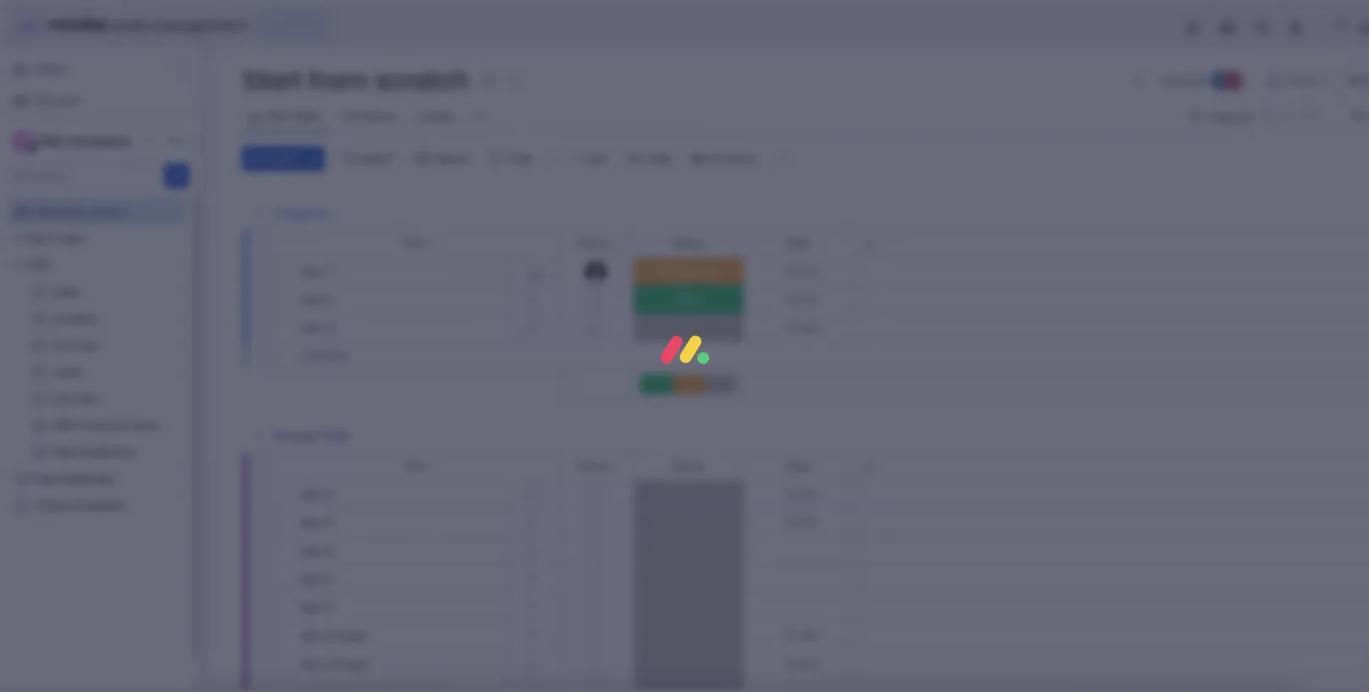 Task type: vqa. For each thing, say whether or not it's contained in the screenshot.
top work
yes



Task type: describe. For each thing, give the bounding box(es) containing it.
made
[[1139, 519, 1173, 535]]

help image
[[1262, 12, 1279, 29]]

create
[[152, 247, 186, 261]]

team
[[1167, 222, 1197, 237]]

recently
[[286, 139, 348, 157]]

and
[[495, 73, 518, 89]]

boards
[[363, 233, 405, 249]]

quick search button
[[1222, 55, 1344, 89]]

explore
[[1162, 556, 1207, 572]]

this workspace is empty. join this workspace to create content.
[[30, 228, 186, 280]]

home
[[39, 57, 71, 72]]

feedback
[[1152, 65, 1205, 80]]

Search in workspace field
[[36, 168, 141, 188]]

give
[[1123, 65, 1149, 80]]

quick search
[[1250, 64, 1330, 80]]

1 vertical spatial started
[[1201, 660, 1241, 674]]

boost
[[1100, 498, 1135, 515]]

to inside 'button'
[[115, 308, 126, 323]]

complete for complete your profile
[[1115, 130, 1183, 148]]

my work
[[37, 86, 82, 101]]

content.
[[86, 265, 130, 280]]

with inside you have 0 boards in your workspace get started with a new board
[[405, 254, 447, 278]]

feed
[[341, 412, 372, 430]]

1 vertical spatial profile
[[1191, 244, 1228, 259]]

workspace for join this workspace to create content.
[[78, 247, 135, 261]]

invite team members (0/1)
[[1132, 222, 1284, 237]]

give feedback
[[1123, 65, 1205, 80]]

this
[[42, 228, 63, 242]]

good evening, ruby! quickly access your recent boards, inbox and workspaces
[[241, 56, 593, 89]]

complete profile
[[1132, 244, 1228, 259]]

(0/1)
[[1257, 222, 1284, 237]]

ruby anderson image
[[1322, 7, 1349, 34]]

complete your profile
[[1115, 130, 1266, 148]]

your
[[1187, 130, 1218, 148]]

have
[[319, 233, 348, 249]]

select product image
[[15, 12, 32, 29]]

0 vertical spatial profile
[[1222, 130, 1266, 148]]

see plans button
[[273, 8, 355, 33]]

circle o image for complete
[[1115, 246, 1126, 258]]

your for started
[[422, 233, 449, 249]]

work for my
[[56, 86, 82, 101]]

getting started
[[1157, 660, 1241, 674]]

get
[[293, 254, 328, 278]]

getting started element
[[1090, 642, 1344, 692]]

plans
[[319, 13, 347, 28]]

explore templates button
[[1100, 547, 1334, 581]]

apps image
[[1184, 12, 1201, 29]]

request to join button
[[61, 302, 155, 329]]

close update feed (inbox) image
[[262, 411, 282, 431]]

dapulse x slim image
[[1318, 123, 1339, 143]]

install
[[1132, 265, 1165, 281]]

is
[[126, 228, 135, 242]]

in inside boost your workflow in minutes with ready-made templates
[[1228, 498, 1239, 515]]

recent
[[366, 73, 406, 89]]

browse workspaces
[[19, 135, 124, 149]]

templates inside button
[[1211, 556, 1271, 572]]

ready-
[[1100, 519, 1139, 535]]

close recently visited image
[[262, 138, 282, 158]]

workspace for get started with a new board
[[453, 233, 518, 249]]

templates inside boost your workflow in minutes with ready-made templates
[[1177, 519, 1237, 535]]

management
[[171, 11, 263, 30]]

install our mobile app link
[[1115, 264, 1344, 283]]

update
[[286, 412, 337, 430]]

evening,
[[274, 56, 319, 70]]

quickly
[[241, 73, 287, 89]]

update feed (inbox)
[[286, 412, 427, 430]]

you have 0 boards in your workspace get started with a new board
[[293, 233, 566, 278]]

boost your workflow in minutes with ready-made templates
[[1100, 498, 1320, 535]]

board
[[512, 254, 566, 278]]



Task type: locate. For each thing, give the bounding box(es) containing it.
0 vertical spatial in
[[408, 233, 419, 249]]

our
[[1168, 265, 1190, 281]]

browse workspaces button
[[12, 129, 169, 156]]

your for inbox
[[336, 73, 363, 89]]

invite
[[1132, 222, 1164, 237]]

a small board example image
[[772, 190, 1021, 369]]

workspaces inside good evening, ruby! quickly access your recent boards, inbox and workspaces
[[521, 73, 593, 89]]

monday
[[75, 11, 133, 30]]

templates right 'explore'
[[1211, 556, 1271, 572]]

my work button
[[10, 80, 182, 107]]

templates down workflow
[[1177, 519, 1237, 535]]

1 vertical spatial to
[[115, 308, 126, 323]]

my
[[37, 86, 54, 101]]

0 vertical spatial started
[[333, 254, 400, 278]]

request
[[68, 308, 112, 323]]

0 vertical spatial work
[[137, 11, 167, 30]]

mobile
[[1193, 265, 1231, 281]]

0 horizontal spatial started
[[333, 254, 400, 278]]

your down ruby! in the left of the page
[[336, 73, 363, 89]]

in left minutes
[[1228, 498, 1239, 515]]

0
[[351, 233, 360, 249]]

circle o image for install
[[1115, 267, 1126, 280]]

started right getting
[[1201, 660, 1241, 674]]

work for monday
[[137, 11, 167, 30]]

search everything image
[[1225, 12, 1242, 29]]

members
[[1200, 222, 1253, 237]]

templates image image
[[1105, 366, 1329, 483]]

new
[[467, 254, 507, 278]]

visited
[[352, 139, 399, 157]]

your inside good evening, ruby! quickly access your recent boards, inbox and workspaces
[[336, 73, 363, 89]]

complete profile link
[[1115, 242, 1344, 261]]

with inside boost your workflow in minutes with ready-made templates
[[1294, 498, 1320, 515]]

complete left your
[[1115, 130, 1183, 148]]

1 vertical spatial complete
[[1132, 244, 1188, 259]]

alert
[[263, 442, 1048, 686]]

your up made
[[1139, 498, 1166, 515]]

workspaces inside button
[[62, 135, 124, 149]]

to down empty.
[[138, 247, 149, 261]]

v2 bolt switch image
[[1235, 63, 1245, 82]]

empty.
[[138, 228, 174, 242]]

work right monday
[[137, 11, 167, 30]]

0 vertical spatial your
[[336, 73, 363, 89]]

0 horizontal spatial in
[[408, 233, 419, 249]]

your inside you have 0 boards in your workspace get started with a new board
[[422, 233, 449, 249]]

workspace up content.
[[78, 247, 135, 261]]

1 vertical spatial circle o image
[[1115, 267, 1126, 280]]

started down 0
[[333, 254, 400, 278]]

0 vertical spatial circle o image
[[1115, 246, 1126, 258]]

you
[[293, 233, 316, 249]]

profile down the invite team members (0/1)
[[1191, 244, 1228, 259]]

1 vertical spatial your
[[422, 233, 449, 249]]

0 vertical spatial complete
[[1115, 130, 1183, 148]]

workspace up this
[[66, 228, 123, 242]]

inbox
[[458, 73, 492, 89]]

see
[[296, 13, 317, 28]]

0 vertical spatial to
[[138, 247, 149, 261]]

1 horizontal spatial with
[[1294, 498, 1320, 515]]

0 vertical spatial templates
[[1177, 519, 1237, 535]]

to inside this workspace is empty. join this workspace to create content.
[[138, 247, 149, 261]]

templates
[[1177, 519, 1237, 535], [1211, 556, 1271, 572]]

circle o image left install
[[1115, 267, 1126, 280]]

(inbox)
[[376, 412, 427, 430]]

browse
[[19, 135, 59, 149]]

2 circle o image from the top
[[1115, 267, 1126, 280]]

search
[[1288, 64, 1330, 80]]

1 vertical spatial work
[[56, 86, 82, 101]]

complete up install
[[1132, 244, 1188, 259]]

recently visited
[[286, 139, 399, 157]]

started
[[333, 254, 400, 278], [1201, 660, 1241, 674]]

1 vertical spatial workspaces
[[62, 135, 124, 149]]

1 vertical spatial templates
[[1211, 556, 1271, 572]]

1 horizontal spatial in
[[1228, 498, 1239, 515]]

ruby!
[[321, 56, 352, 70]]

v2 user feedback image
[[1103, 63, 1116, 82]]

1 horizontal spatial workspaces
[[521, 73, 593, 89]]

0 vertical spatial workspaces
[[521, 73, 593, 89]]

1 circle o image from the top
[[1115, 246, 1126, 258]]

2 horizontal spatial your
[[1139, 498, 1166, 515]]

work
[[137, 11, 167, 30], [56, 86, 82, 101]]

complete for complete profile
[[1132, 244, 1188, 259]]

join
[[129, 308, 148, 323]]

join
[[30, 247, 52, 261]]

with left a
[[405, 254, 447, 278]]

1 horizontal spatial your
[[422, 233, 449, 249]]

home button
[[10, 51, 182, 78]]

work right 'my'
[[56, 86, 82, 101]]

app
[[1234, 265, 1258, 281]]

workspaces
[[521, 73, 593, 89], [62, 135, 124, 149]]

to
[[138, 247, 149, 261], [115, 308, 126, 323]]

in inside you have 0 boards in your workspace get started with a new board
[[408, 233, 419, 249]]

workspace inside you have 0 boards in your workspace get started with a new board
[[453, 233, 518, 249]]

install our mobile app
[[1132, 265, 1258, 281]]

your
[[336, 73, 363, 89], [422, 233, 449, 249], [1139, 498, 1166, 515]]

1 vertical spatial in
[[1228, 498, 1239, 515]]

circle o image inside complete profile link
[[1115, 246, 1126, 258]]

2 vertical spatial your
[[1139, 498, 1166, 515]]

0 horizontal spatial your
[[336, 73, 363, 89]]

profile right your
[[1222, 130, 1266, 148]]

with right minutes
[[1294, 498, 1320, 515]]

boards,
[[410, 73, 455, 89]]

access
[[291, 73, 333, 89]]

in right boards
[[408, 233, 419, 249]]

to left join
[[115, 308, 126, 323]]

minutes
[[1242, 498, 1291, 515]]

0 vertical spatial with
[[405, 254, 447, 278]]

your right boards
[[422, 233, 449, 249]]

0 horizontal spatial workspaces
[[62, 135, 124, 149]]

workspaces up the search in workspace field
[[62, 135, 124, 149]]

explore templates
[[1162, 556, 1271, 572]]

monday work management
[[75, 11, 263, 30]]

in
[[408, 233, 419, 249], [1228, 498, 1239, 515]]

circle o image left complete profile
[[1115, 246, 1126, 258]]

see plans
[[296, 13, 347, 28]]

1 horizontal spatial started
[[1201, 660, 1241, 674]]

0 horizontal spatial to
[[115, 308, 126, 323]]

invite team members (0/1) link
[[1132, 221, 1344, 240]]

1 vertical spatial with
[[1294, 498, 1320, 515]]

workspace up new
[[453, 233, 518, 249]]

complete inside complete profile link
[[1132, 244, 1188, 259]]

0 horizontal spatial with
[[405, 254, 447, 278]]

profile
[[1222, 130, 1266, 148], [1191, 244, 1228, 259]]

with
[[405, 254, 447, 278], [1294, 498, 1320, 515]]

this
[[55, 247, 75, 261]]

your inside boost your workflow in minutes with ready-made templates
[[1139, 498, 1166, 515]]

request to join
[[68, 308, 148, 323]]

quick
[[1250, 64, 1285, 80]]

work inside button
[[56, 86, 82, 101]]

workspace
[[66, 228, 123, 242], [453, 233, 518, 249], [78, 247, 135, 261]]

good
[[241, 56, 271, 70]]

complete
[[1115, 130, 1183, 148], [1132, 244, 1188, 259]]

started inside you have 0 boards in your workspace get started with a new board
[[333, 254, 400, 278]]

workspaces right and
[[521, 73, 593, 89]]

circle o image
[[1115, 246, 1126, 258], [1115, 267, 1126, 280]]

getting
[[1157, 660, 1198, 674]]

workflow
[[1169, 498, 1225, 515]]

1 horizontal spatial work
[[137, 11, 167, 30]]

circle o image inside install our mobile app link
[[1115, 267, 1126, 280]]

1 horizontal spatial to
[[138, 247, 149, 261]]

a
[[452, 254, 463, 278]]

0 horizontal spatial work
[[56, 86, 82, 101]]



